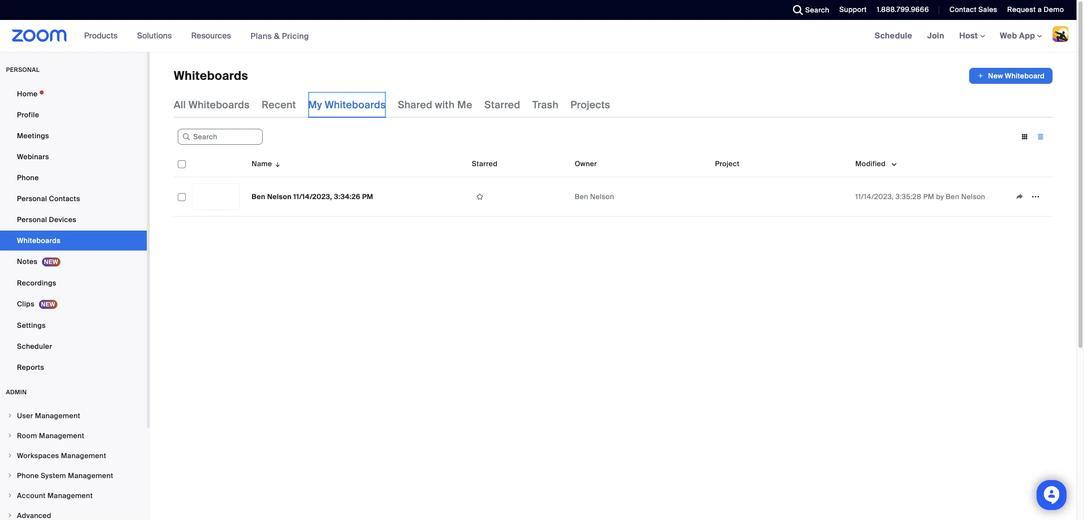 Task type: vqa. For each thing, say whether or not it's contained in the screenshot.
2nd 11/14/2023, from the right
yes



Task type: locate. For each thing, give the bounding box(es) containing it.
2 ben from the left
[[575, 192, 589, 201]]

11/14/2023, left 3:34:26
[[294, 192, 332, 201]]

management up room management
[[35, 412, 80, 421]]

ben for ben nelson
[[575, 192, 589, 201]]

host button
[[960, 30, 986, 41]]

ben right by
[[947, 192, 960, 201]]

right image inside 'workspaces management' menu item
[[7, 453, 13, 459]]

starred up click to star the whiteboard ben nelson 11/14/2023, 3:34:26 pm image
[[472, 159, 498, 168]]

nelson down owner
[[591, 192, 615, 201]]

my
[[308, 98, 322, 111]]

cell inside application
[[712, 177, 852, 217]]

phone down webinars
[[17, 173, 39, 182]]

1 ben from the left
[[252, 192, 266, 201]]

0 horizontal spatial nelson
[[267, 192, 292, 201]]

whiteboards right my
[[325, 98, 386, 111]]

phone right right image at the left bottom of the page
[[17, 472, 39, 481]]

meetings link
[[0, 126, 147, 146]]

whiteboards inside application
[[174, 68, 248, 83]]

phone system management menu item
[[0, 467, 147, 486]]

notes link
[[0, 252, 147, 272]]

web
[[1001, 30, 1018, 41]]

starred
[[485, 98, 521, 111], [472, 159, 498, 168]]

2 horizontal spatial ben
[[947, 192, 960, 201]]

1 11/14/2023, from the left
[[294, 192, 332, 201]]

resources
[[191, 30, 231, 41]]

2 nelson from the left
[[591, 192, 615, 201]]

phone for phone
[[17, 173, 39, 182]]

all whiteboards
[[174, 98, 250, 111]]

1 horizontal spatial pm
[[924, 192, 935, 201]]

right image inside account management menu item
[[7, 493, 13, 499]]

nelson down arrow down image
[[267, 192, 292, 201]]

phone system management
[[17, 472, 113, 481]]

pm left by
[[924, 192, 935, 201]]

management
[[35, 412, 80, 421], [39, 432, 84, 441], [61, 452, 106, 461], [68, 472, 113, 481], [47, 492, 93, 501]]

0 vertical spatial starred
[[485, 98, 521, 111]]

whiteboards down personal devices
[[17, 236, 61, 245]]

1 horizontal spatial nelson
[[591, 192, 615, 201]]

right image
[[7, 413, 13, 419], [7, 433, 13, 439], [7, 453, 13, 459], [7, 493, 13, 499], [7, 513, 13, 519]]

2 horizontal spatial nelson
[[962, 192, 986, 201]]

search button
[[786, 0, 833, 20]]

nelson
[[267, 192, 292, 201], [591, 192, 615, 201], [962, 192, 986, 201]]

personal down personal contacts
[[17, 215, 47, 224]]

app
[[1020, 30, 1036, 41]]

room management menu item
[[0, 427, 147, 446]]

right image for workspaces management
[[7, 453, 13, 459]]

0 vertical spatial phone
[[17, 173, 39, 182]]

right image inside user management 'menu item'
[[7, 413, 13, 419]]

share image
[[1013, 192, 1029, 201]]

ben down owner
[[575, 192, 589, 201]]

account management menu item
[[0, 487, 147, 506]]

1 vertical spatial phone
[[17, 472, 39, 481]]

right image
[[7, 473, 13, 479]]

support
[[840, 5, 867, 14]]

pm
[[362, 192, 374, 201], [924, 192, 935, 201]]

personal up personal devices
[[17, 194, 47, 203]]

meetings navigation
[[868, 20, 1077, 52]]

Search text field
[[178, 129, 263, 145]]

3:34:26
[[334, 192, 361, 201]]

phone inside the 'personal menu' menu
[[17, 173, 39, 182]]

ben
[[252, 192, 266, 201], [575, 192, 589, 201], [947, 192, 960, 201]]

starred inside tabs of all whiteboard page tab list
[[485, 98, 521, 111]]

3 right image from the top
[[7, 453, 13, 459]]

all
[[174, 98, 186, 111]]

settings link
[[0, 316, 147, 336]]

user management menu item
[[0, 407, 147, 426]]

with
[[435, 98, 455, 111]]

resources button
[[191, 20, 236, 52]]

shared with me
[[398, 98, 473, 111]]

phone inside menu item
[[17, 472, 39, 481]]

right image inside 'room management' menu item
[[7, 433, 13, 439]]

nelson for ben nelson
[[591, 192, 615, 201]]

application
[[174, 151, 1061, 224], [1013, 189, 1050, 204]]

schedule
[[875, 30, 913, 41]]

reports
[[17, 363, 44, 372]]

1 phone from the top
[[17, 173, 39, 182]]

11/14/2023,
[[294, 192, 332, 201], [856, 192, 894, 201]]

1 right image from the top
[[7, 413, 13, 419]]

list mode, selected image
[[1034, 132, 1050, 141]]

personal contacts link
[[0, 189, 147, 209]]

2 pm from the left
[[924, 192, 935, 201]]

workspaces management menu item
[[0, 447, 147, 466]]

search
[[806, 5, 830, 14]]

pricing
[[282, 31, 309, 41]]

settings
[[17, 321, 46, 330]]

grid mode, not selected image
[[1018, 132, 1034, 141]]

ben nelson
[[575, 192, 615, 201]]

1 horizontal spatial ben
[[575, 192, 589, 201]]

nelson right by
[[962, 192, 986, 201]]

1 vertical spatial personal
[[17, 215, 47, 224]]

1 vertical spatial starred
[[472, 159, 498, 168]]

join link
[[921, 20, 953, 52]]

whiteboards link
[[0, 231, 147, 251]]

admin menu menu
[[0, 407, 147, 521]]

4 right image from the top
[[7, 493, 13, 499]]

2 phone from the top
[[17, 472, 39, 481]]

2 personal from the top
[[17, 215, 47, 224]]

management up workspaces management
[[39, 432, 84, 441]]

management for user management
[[35, 412, 80, 421]]

management down phone system management menu item
[[47, 492, 93, 501]]

application containing name
[[174, 151, 1061, 224]]

1 nelson from the left
[[267, 192, 292, 201]]

phone
[[17, 173, 39, 182], [17, 472, 39, 481]]

home link
[[0, 84, 147, 104]]

starred right me
[[485, 98, 521, 111]]

whiteboards application
[[174, 68, 1054, 84]]

plans & pricing link
[[251, 31, 309, 41], [251, 31, 309, 41]]

menu item
[[0, 507, 147, 521]]

recent
[[262, 98, 296, 111]]

11/14/2023, down modified
[[856, 192, 894, 201]]

click to star the whiteboard ben nelson 11/14/2023, 3:34:26 pm image
[[472, 192, 488, 201]]

0 horizontal spatial ben
[[252, 192, 266, 201]]

whiteboards up all whiteboards
[[174, 68, 248, 83]]

projects
[[571, 98, 611, 111]]

right image for account management
[[7, 493, 13, 499]]

management for room management
[[39, 432, 84, 441]]

workspaces management
[[17, 452, 106, 461]]

ben down 'name'
[[252, 192, 266, 201]]

1 personal from the top
[[17, 194, 47, 203]]

phone for phone system management
[[17, 472, 39, 481]]

schedule link
[[868, 20, 921, 52]]

1 horizontal spatial 11/14/2023,
[[856, 192, 894, 201]]

management inside 'menu item'
[[35, 412, 80, 421]]

scheduler
[[17, 342, 52, 351]]

a
[[1039, 5, 1043, 14]]

personal contacts
[[17, 194, 80, 203]]

personal
[[17, 194, 47, 203], [17, 215, 47, 224]]

1.888.799.9666 button
[[870, 0, 932, 20], [877, 5, 930, 14]]

0 vertical spatial personal
[[17, 194, 47, 203]]

system
[[41, 472, 66, 481]]

&
[[274, 31, 280, 41]]

personal for personal contacts
[[17, 194, 47, 203]]

more options for ben nelson 11/14/2023, 3:34:26 pm image
[[1029, 192, 1045, 201]]

contact
[[950, 5, 977, 14]]

trash
[[533, 98, 559, 111]]

solutions button
[[137, 20, 176, 52]]

banner containing products
[[0, 20, 1077, 52]]

pm right 3:34:26
[[362, 192, 374, 201]]

0 horizontal spatial 11/14/2023,
[[294, 192, 332, 201]]

management up phone system management menu item
[[61, 452, 106, 461]]

home
[[17, 89, 38, 98]]

personal menu menu
[[0, 84, 147, 379]]

3 ben from the left
[[947, 192, 960, 201]]

0 horizontal spatial pm
[[362, 192, 374, 201]]

request a demo link
[[1001, 0, 1077, 20], [1008, 5, 1065, 14]]

2 right image from the top
[[7, 433, 13, 439]]

1.888.799.9666
[[877, 5, 930, 14]]

add image
[[978, 71, 985, 81]]

banner
[[0, 20, 1077, 52]]

profile link
[[0, 105, 147, 125]]

shared
[[398, 98, 433, 111]]

whiteboards
[[174, 68, 248, 83], [189, 98, 250, 111], [325, 98, 386, 111], [17, 236, 61, 245]]

cell
[[712, 177, 852, 217]]

nelson for ben nelson 11/14/2023, 3:34:26 pm
[[267, 192, 292, 201]]

tabs of all whiteboard page tab list
[[174, 92, 611, 118]]

by
[[937, 192, 945, 201]]



Task type: describe. For each thing, give the bounding box(es) containing it.
1 pm from the left
[[362, 192, 374, 201]]

ben nelson 11/14/2023, 3:34:26 pm
[[252, 192, 374, 201]]

11/14/2023, 3:35:28 pm by ben nelson
[[856, 192, 986, 201]]

scheduler link
[[0, 337, 147, 357]]

zoom logo image
[[12, 29, 67, 42]]

new
[[989, 71, 1004, 80]]

webinars
[[17, 152, 49, 161]]

whiteboard
[[1006, 71, 1046, 80]]

owner
[[575, 159, 597, 168]]

room
[[17, 432, 37, 441]]

account management
[[17, 492, 93, 501]]

my whiteboards
[[308, 98, 386, 111]]

new whiteboard
[[989, 71, 1046, 80]]

whiteboards inside the 'personal menu' menu
[[17, 236, 61, 245]]

thumbnail of ben nelson 11/14/2023, 3:34:26 pm image
[[192, 184, 239, 210]]

contacts
[[49, 194, 80, 203]]

admin
[[6, 389, 27, 397]]

room management
[[17, 432, 84, 441]]

management for workspaces management
[[61, 452, 106, 461]]

name
[[252, 159, 272, 168]]

notes
[[17, 257, 37, 266]]

clips
[[17, 300, 34, 309]]

me
[[458, 98, 473, 111]]

2 11/14/2023, from the left
[[856, 192, 894, 201]]

starred inside application
[[472, 159, 498, 168]]

account
[[17, 492, 46, 501]]

devices
[[49, 215, 76, 224]]

5 right image from the top
[[7, 513, 13, 519]]

webinars link
[[0, 147, 147, 167]]

clips link
[[0, 294, 147, 315]]

product information navigation
[[77, 20, 317, 52]]

products button
[[84, 20, 122, 52]]

demo
[[1045, 5, 1065, 14]]

solutions
[[137, 30, 172, 41]]

new whiteboard button
[[970, 68, 1054, 84]]

host
[[960, 30, 981, 41]]

meetings
[[17, 131, 49, 140]]

recordings link
[[0, 273, 147, 293]]

reports link
[[0, 358, 147, 378]]

whiteboards up search text box
[[189, 98, 250, 111]]

web app button
[[1001, 30, 1043, 41]]

request
[[1008, 5, 1037, 14]]

user management
[[17, 412, 80, 421]]

3 nelson from the left
[[962, 192, 986, 201]]

web app
[[1001, 30, 1036, 41]]

contact sales
[[950, 5, 998, 14]]

personal devices link
[[0, 210, 147, 230]]

plans & pricing
[[251, 31, 309, 41]]

products
[[84, 30, 118, 41]]

3:35:28
[[896, 192, 922, 201]]

sales
[[979, 5, 998, 14]]

workspaces
[[17, 452, 59, 461]]

management down 'workspaces management' menu item
[[68, 472, 113, 481]]

plans
[[251, 31, 272, 41]]

profile
[[17, 110, 39, 119]]

project
[[716, 159, 740, 168]]

right image for room management
[[7, 433, 13, 439]]

right image for user management
[[7, 413, 13, 419]]

phone link
[[0, 168, 147, 188]]

arrow down image
[[272, 158, 282, 170]]

recordings
[[17, 279, 56, 288]]

personal devices
[[17, 215, 76, 224]]

personal
[[6, 66, 40, 74]]

user
[[17, 412, 33, 421]]

modified
[[856, 159, 886, 168]]

personal for personal devices
[[17, 215, 47, 224]]

management for account management
[[47, 492, 93, 501]]

join
[[928, 30, 945, 41]]

request a demo
[[1008, 5, 1065, 14]]

ben for ben nelson 11/14/2023, 3:34:26 pm
[[252, 192, 266, 201]]

profile picture image
[[1054, 26, 1069, 42]]



